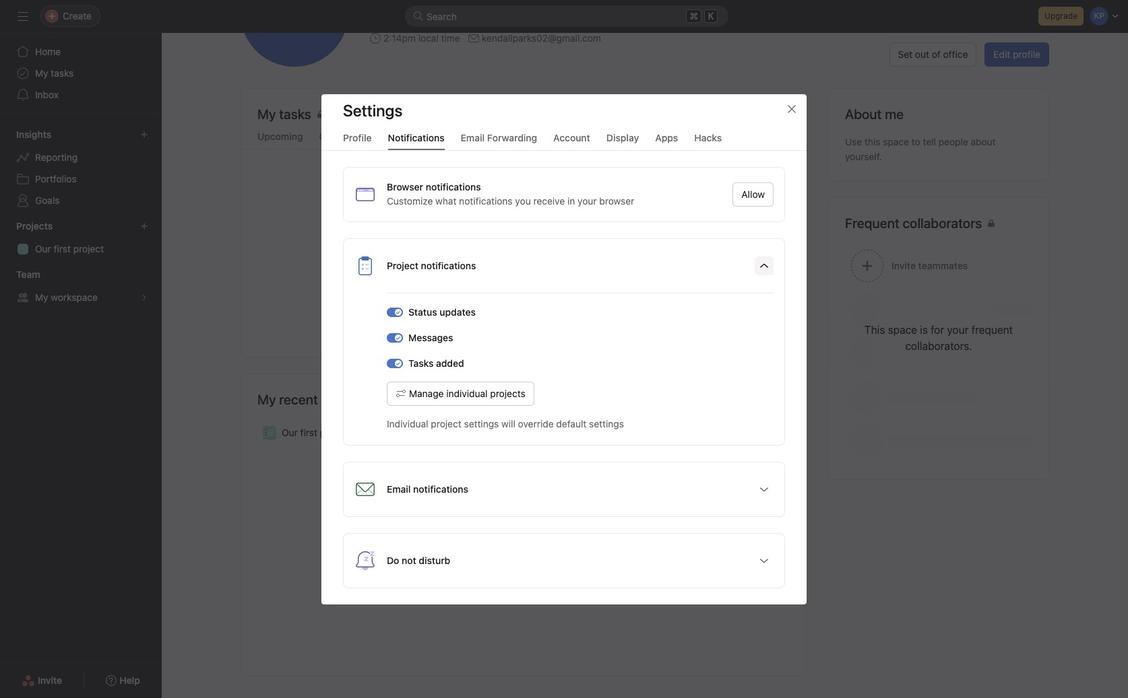 Task type: vqa. For each thing, say whether or not it's contained in the screenshot.
Tasks completed by month button
no



Task type: locate. For each thing, give the bounding box(es) containing it.
goals
[[35, 195, 60, 206]]

teams element
[[0, 263, 162, 311]]

0 horizontal spatial you
[[515, 195, 531, 207]]

settings right default
[[589, 418, 624, 430]]

will up them
[[521, 278, 535, 289]]

0 vertical spatial my
[[35, 67, 48, 79]]

you inside your completed tasks will appear here, so you can reference them later.
[[608, 278, 623, 289]]

later.
[[556, 293, 578, 304]]

kendallparks02@gmail.com link
[[482, 31, 601, 46]]

them
[[532, 293, 554, 304]]

tasks down home
[[51, 67, 74, 79]]

upgrade
[[1045, 11, 1078, 21]]

projects
[[490, 388, 526, 399]]

edit
[[994, 49, 1011, 60]]

my inside 'teams' element
[[35, 292, 48, 303]]

0 vertical spatial our first project
[[35, 243, 104, 255]]

receive
[[533, 195, 565, 207]]

my workspace
[[35, 292, 98, 303]]

email notifications
[[387, 484, 468, 495]]

0 horizontal spatial our first project link
[[8, 239, 154, 260]]

2 vertical spatial my
[[257, 392, 276, 408]]

tasks
[[51, 67, 74, 79], [495, 278, 518, 289]]

invite button
[[13, 669, 71, 694]]

you inside browser notifications customize what notifications you receive in your browser
[[515, 195, 531, 207]]

my up the inbox
[[35, 67, 48, 79]]

forwarding
[[487, 132, 537, 143]]

reporting
[[35, 152, 78, 163]]

1 horizontal spatial you
[[608, 278, 623, 289]]

our first project inside projects element
[[35, 243, 104, 255]]

edit profile
[[994, 49, 1041, 60]]

1 vertical spatial will
[[502, 418, 516, 430]]

set
[[898, 49, 913, 60]]

my
[[35, 67, 48, 79], [35, 292, 48, 303], [257, 392, 276, 408]]

of
[[932, 49, 941, 60]]

0 vertical spatial first
[[54, 243, 71, 255]]

edit profile button
[[985, 42, 1049, 67]]

show options image
[[759, 484, 770, 495]]

home
[[35, 46, 61, 57]]

our inside projects element
[[35, 243, 51, 255]]

1 vertical spatial my
[[35, 292, 48, 303]]

completed
[[446, 278, 493, 289]]

will inside your completed tasks will appear here, so you can reference them later.
[[521, 278, 535, 289]]

first
[[54, 243, 71, 255], [300, 427, 317, 439]]

1 horizontal spatial tasks
[[495, 278, 518, 289]]

our first project down the my recent projects
[[282, 427, 351, 439]]

our first project link
[[8, 239, 154, 260], [241, 421, 806, 446]]

project
[[73, 243, 104, 255], [431, 418, 462, 430], [320, 427, 351, 439]]

0 vertical spatial our
[[35, 243, 51, 255]]

allow button
[[733, 182, 774, 207]]

yourself.
[[845, 151, 882, 162]]

will
[[521, 278, 535, 289], [502, 418, 516, 430]]

invite
[[38, 675, 62, 687]]

browser notifications
[[387, 181, 481, 192]]

recent projects
[[279, 392, 370, 408]]

settings down manage individual projects
[[464, 418, 499, 430]]

profile
[[343, 132, 372, 143]]

1 horizontal spatial settings
[[589, 418, 624, 430]]

account button
[[554, 132, 590, 150]]

what
[[435, 195, 457, 207]]

profile button
[[343, 132, 372, 150]]

browser
[[599, 195, 634, 207]]

will for tasks
[[521, 278, 535, 289]]

1 settings from the left
[[464, 418, 499, 430]]

status updates switch
[[387, 308, 403, 317]]

our right list 'icon'
[[282, 427, 298, 439]]

project down recent projects
[[320, 427, 351, 439]]

1 horizontal spatial will
[[521, 278, 535, 289]]

show options image
[[759, 556, 770, 567]]

to
[[912, 136, 921, 148]]

0 horizontal spatial tasks
[[51, 67, 74, 79]]

browser notifications customize what notifications you receive in your browser
[[387, 181, 634, 207]]

tasks up reference
[[495, 278, 518, 289]]

0 vertical spatial will
[[521, 278, 535, 289]]

settings
[[343, 101, 403, 120]]

portfolios
[[35, 173, 77, 185]]

time
[[441, 32, 460, 44]]

project up 'teams' element
[[73, 243, 104, 255]]

1 horizontal spatial our first project link
[[241, 421, 806, 446]]

individual
[[446, 388, 488, 399]]

project notifications
[[387, 260, 476, 271]]

my left workspace
[[35, 292, 48, 303]]

tasks
[[408, 358, 434, 369]]

0 horizontal spatial our
[[35, 243, 51, 255]]

1 horizontal spatial our
[[282, 427, 298, 439]]

1 vertical spatial our first project
[[282, 427, 351, 439]]

tell
[[923, 136, 936, 148]]

0 horizontal spatial settings
[[464, 418, 499, 430]]

1 vertical spatial our first project link
[[241, 421, 806, 446]]

my inside global element
[[35, 67, 48, 79]]

tasks inside global element
[[51, 67, 74, 79]]

apps
[[655, 132, 678, 143]]

list image
[[266, 429, 274, 437]]

will left override
[[502, 418, 516, 430]]

first up 'teams' element
[[54, 243, 71, 255]]

1 horizontal spatial first
[[300, 427, 317, 439]]

our first project link down "projects"
[[241, 421, 806, 446]]

0 vertical spatial our first project link
[[8, 239, 154, 260]]

my for my recent projects
[[257, 392, 276, 408]]

upgrade button
[[1039, 7, 1084, 26]]

1 vertical spatial first
[[300, 427, 317, 439]]

0 horizontal spatial our first project
[[35, 243, 104, 255]]

my tasks
[[35, 67, 74, 79]]

upcoming button
[[257, 131, 303, 149]]

0 horizontal spatial first
[[54, 243, 71, 255]]

tasks inside your completed tasks will appear here, so you can reference them later.
[[495, 278, 518, 289]]

our first project
[[35, 243, 104, 255], [282, 427, 351, 439]]

hide sidebar image
[[18, 11, 28, 22]]

first down the my recent projects
[[300, 427, 317, 439]]

project down manage individual projects button
[[431, 418, 462, 430]]

notifications
[[459, 195, 513, 207]]

set out of office
[[898, 49, 968, 60]]

manage
[[409, 388, 444, 399]]

you right the so
[[608, 278, 623, 289]]

1 vertical spatial you
[[608, 278, 623, 289]]

will for settings
[[502, 418, 516, 430]]

our
[[35, 243, 51, 255], [282, 427, 298, 439]]

our first project link up 'teams' element
[[8, 239, 154, 260]]

display button
[[607, 132, 639, 150]]

2 horizontal spatial project
[[431, 418, 462, 430]]

close image
[[787, 103, 797, 114]]

1 vertical spatial tasks
[[495, 278, 518, 289]]

notifications button
[[388, 132, 445, 150]]

our first project up 'teams' element
[[35, 243, 104, 255]]

messages switch
[[387, 333, 403, 343]]

appear
[[537, 278, 568, 289]]

you left receive
[[515, 195, 531, 207]]

0 vertical spatial you
[[515, 195, 531, 207]]

your
[[424, 278, 444, 289]]

tasks added
[[408, 358, 464, 369]]

our down the goals on the left top of page
[[35, 243, 51, 255]]

reporting link
[[8, 147, 154, 169]]

0 horizontal spatial will
[[502, 418, 516, 430]]

my for my tasks
[[35, 67, 48, 79]]

my up list 'icon'
[[257, 392, 276, 408]]

0 vertical spatial tasks
[[51, 67, 74, 79]]



Task type: describe. For each thing, give the bounding box(es) containing it.
⌘
[[690, 10, 698, 22]]

goals link
[[8, 190, 154, 212]]

notifications
[[388, 132, 445, 143]]

your completed tasks will appear here, so you can reference them later.
[[424, 278, 623, 304]]

space
[[883, 136, 909, 148]]

status
[[408, 306, 437, 318]]

tasks added switch
[[387, 359, 403, 368]]

manage individual projects button
[[387, 382, 534, 406]]

display
[[607, 132, 639, 143]]

inbox link
[[8, 84, 154, 106]]

not disturb
[[402, 555, 450, 567]]

added
[[436, 358, 464, 369]]

individual
[[387, 418, 428, 430]]

prominent image
[[413, 11, 424, 22]]

1 horizontal spatial project
[[320, 427, 351, 439]]

default
[[556, 418, 587, 430]]

reference
[[488, 293, 529, 304]]

first inside projects element
[[54, 243, 71, 255]]

manage individual projects
[[409, 388, 526, 399]]

my tasks link
[[8, 63, 154, 84]]

in
[[568, 195, 575, 207]]

here,
[[570, 278, 592, 289]]

overdue
[[319, 131, 357, 142]]

insights
[[16, 129, 51, 140]]

completed
[[392, 131, 441, 142]]

email forwarding
[[461, 132, 537, 143]]

do
[[387, 555, 399, 567]]

completed button
[[392, 131, 441, 149]]

this
[[865, 136, 881, 148]]

so
[[595, 278, 605, 289]]

about me
[[845, 106, 904, 122]]

email forwarding button
[[461, 132, 537, 150]]

use
[[845, 136, 862, 148]]

overdue (11)
[[319, 131, 376, 142]]

portfolios link
[[8, 169, 154, 190]]

out
[[915, 49, 929, 60]]

kendallparks02@gmail.com
[[482, 32, 601, 44]]

profile
[[1013, 49, 1041, 60]]

use this space to tell people about yourself.
[[845, 136, 996, 162]]

workspace
[[51, 292, 98, 303]]

upcoming
[[257, 131, 303, 142]]

updates
[[440, 306, 476, 318]]

hide options image
[[759, 261, 770, 271]]

override
[[518, 418, 554, 430]]

our first project link inside projects element
[[8, 239, 154, 260]]

about
[[971, 136, 996, 148]]

2:14pm
[[384, 32, 416, 44]]

home link
[[8, 41, 154, 63]]

1 horizontal spatial our first project
[[282, 427, 351, 439]]

inbox
[[35, 89, 59, 100]]

2 settings from the left
[[589, 418, 624, 430]]

hacks button
[[694, 132, 722, 150]]

my recent projects
[[257, 392, 370, 408]]

k
[[708, 11, 714, 22]]

can
[[469, 293, 485, 304]]

2:14pm local time
[[384, 32, 460, 44]]

account
[[554, 132, 590, 143]]

local
[[418, 32, 439, 44]]

hacks
[[694, 132, 722, 143]]

my tasks link
[[257, 105, 790, 127]]

my for my workspace
[[35, 292, 48, 303]]

customize
[[387, 195, 433, 207]]

0 horizontal spatial project
[[73, 243, 104, 255]]

apps button
[[655, 132, 678, 150]]

overdue (11) button
[[319, 131, 376, 149]]

set out of office button
[[889, 42, 977, 67]]

1 vertical spatial our
[[282, 427, 298, 439]]

insights element
[[0, 123, 162, 214]]

projects element
[[0, 214, 162, 263]]

(11)
[[359, 131, 376, 142]]

global element
[[0, 33, 162, 114]]

status updates
[[408, 306, 476, 318]]

your
[[578, 195, 597, 207]]

individual project settings will override default settings
[[387, 418, 624, 430]]

people
[[939, 136, 968, 148]]

my tasks
[[257, 106, 311, 122]]



